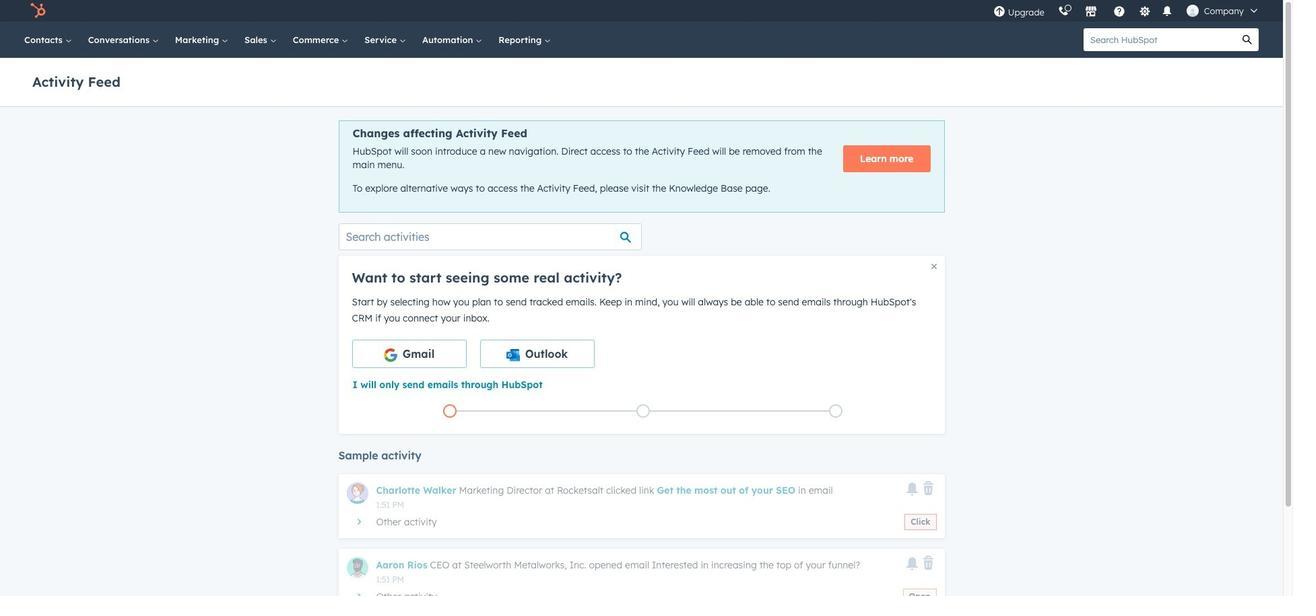 Task type: vqa. For each thing, say whether or not it's contained in the screenshot.
language
no



Task type: describe. For each thing, give the bounding box(es) containing it.
onboarding.steps.sendtrackedemailingmail.title image
[[640, 408, 646, 416]]

jacob simon image
[[1187, 5, 1199, 17]]

marketplaces image
[[1085, 6, 1097, 18]]

onboarding.steps.finalstep.title image
[[833, 408, 839, 416]]

Search HubSpot search field
[[1084, 28, 1236, 51]]

close image
[[931, 264, 937, 269]]

Search activities search field
[[338, 223, 642, 250]]



Task type: locate. For each thing, give the bounding box(es) containing it.
list
[[353, 402, 933, 421]]

None checkbox
[[352, 340, 466, 368], [480, 340, 594, 368], [352, 340, 466, 368], [480, 340, 594, 368]]

menu
[[987, 0, 1267, 22]]



